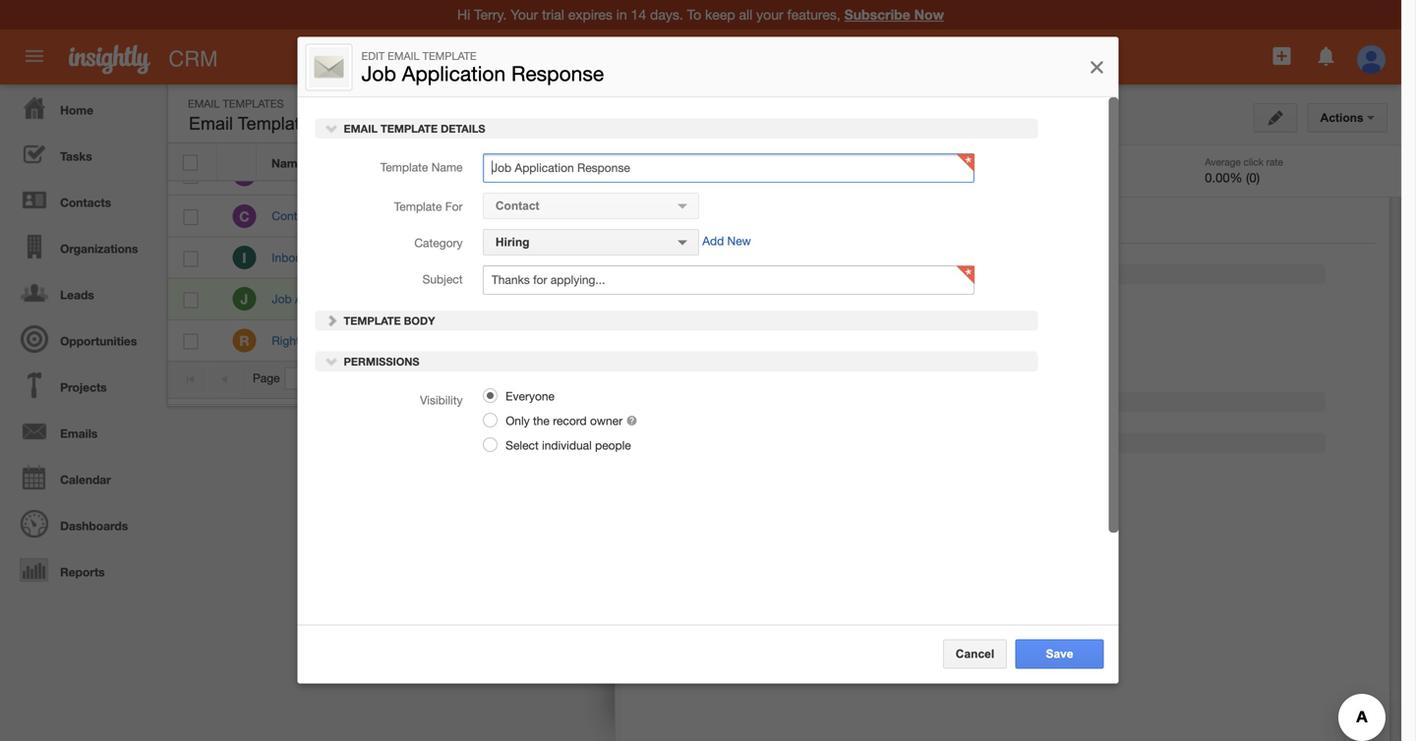 Task type: vqa. For each thing, say whether or not it's contained in the screenshot.
THE 'EMAIL ATTACHMENTS'
no



Task type: describe. For each thing, give the bounding box(es) containing it.
16- for r
[[909, 334, 927, 347]]

16- for c
[[909, 168, 927, 181]]

edit email template job application response
[[361, 50, 604, 86]]

c link for contact info
[[233, 204, 256, 228]]

record permissions image
[[934, 109, 952, 133]]

add new
[[702, 234, 751, 248]]

sent
[[668, 156, 688, 168]]

owner
[[442, 156, 479, 170]]

c for cold email
[[239, 167, 249, 183]]

row group containing c
[[168, 154, 1115, 362]]

h
[[1132, 258, 1140, 271]]

do you have time to connect? link
[[357, 168, 516, 181]]

do
[[357, 168, 373, 181]]

job application response dialog
[[298, 37, 1119, 737]]

-
[[1028, 372, 1033, 385]]

0% cell for j
[[747, 279, 894, 320]]

hiring link
[[1143, 257, 1192, 273]]

23 for j
[[953, 292, 966, 306]]

16- for i
[[909, 251, 927, 264]]

email template image
[[633, 95, 673, 135]]

leads
[[60, 288, 94, 302]]

contact button
[[483, 193, 699, 219]]

category inside row
[[527, 156, 579, 170]]

time
[[427, 168, 450, 181]]

c for contact info
[[239, 208, 249, 225]]

connecting
[[417, 209, 475, 223]]

16- for j
[[909, 292, 927, 306]]

data
[[1029, 463, 1054, 477]]

only the record owner
[[506, 414, 626, 428]]

cold email link
[[272, 168, 339, 181]]

1 vertical spatial templates
[[238, 114, 318, 134]]

crm
[[169, 46, 218, 71]]

open
[[760, 156, 791, 170]]

terry turtle link for do you have time to connect?
[[443, 168, 501, 181]]

email inside edit email template job application response
[[388, 50, 420, 63]]

job inside j row
[[272, 292, 292, 306]]

email templates button
[[184, 109, 323, 139]]

type
[[730, 156, 756, 170]]

response inside the i row
[[319, 251, 372, 264]]

to for connect?
[[453, 168, 463, 181]]

1 vertical spatial details
[[648, 217, 687, 231]]

for inside job application response dialog
[[445, 200, 463, 213]]

template for inside job application response dialog
[[394, 200, 463, 213]]

0 vertical spatial templates
[[223, 97, 284, 110]]

1 vertical spatial template name
[[704, 298, 787, 311]]

me
[[435, 334, 451, 347]]

category inside job application response dialog
[[414, 236, 463, 250]]

home link
[[5, 85, 157, 131]]

organizations link
[[5, 223, 157, 270]]

contact inside button
[[496, 199, 540, 212]]

you for can
[[382, 334, 401, 347]]

thanks for i
[[357, 251, 396, 264]]

Search this list... text field
[[660, 98, 881, 128]]

contact cell for c
[[661, 196, 747, 237]]

us.
[[476, 251, 491, 264]]

people
[[595, 439, 631, 453]]

navigation containing home
[[0, 85, 157, 593]]

subscribe
[[845, 6, 911, 23]]

chevron down image for permissions
[[325, 355, 339, 369]]

job application response link
[[272, 292, 420, 306]]

email inside c row
[[300, 168, 329, 181]]

nov- for r
[[927, 334, 953, 347]]

response inside j row
[[358, 292, 411, 306]]

subscribe now link
[[845, 6, 944, 23]]

sales for c
[[533, 169, 561, 181]]

i link
[[233, 246, 256, 269]]

leads link
[[5, 270, 157, 316]]

nov- for c
[[927, 168, 953, 181]]

emails sent 0
[[636, 156, 688, 185]]

owner
[[590, 414, 623, 428]]

contact for j
[[676, 292, 718, 306]]

c link for cold email
[[233, 163, 256, 186]]

0% for j
[[766, 293, 783, 306]]

calendar
[[60, 473, 111, 487]]

emails inside emails sent 0
[[636, 156, 665, 168]]

created
[[908, 156, 953, 170]]

sales for i
[[533, 252, 561, 264]]

chevron right image
[[325, 314, 339, 328]]

template inside edit email template job application response
[[423, 50, 477, 63]]

2 vertical spatial category
[[739, 341, 787, 355]]

0 vertical spatial subject
[[357, 156, 400, 170]]

add new link
[[702, 234, 751, 248]]

inbound
[[272, 251, 315, 264]]

individual
[[542, 439, 592, 453]]

point
[[405, 334, 431, 347]]

contacting
[[417, 251, 472, 264]]

contact cell for r
[[661, 320, 747, 362]]

details link
[[636, 212, 699, 240]]

r
[[239, 333, 249, 349]]

sales cell for c
[[513, 154, 661, 196]]

created date
[[908, 156, 982, 170]]

dashboards link
[[5, 501, 157, 547]]

16-nov-23 3:07 pm for j
[[909, 292, 1013, 306]]

close image
[[1087, 56, 1107, 79]]

thanks for c
[[357, 209, 396, 223]]

right person link
[[272, 334, 350, 347]]

contact for r
[[676, 334, 718, 347]]

sales cell for i
[[513, 237, 661, 279]]

terry for contacting
[[443, 251, 469, 264]]

Name text field
[[483, 153, 975, 183]]

have
[[398, 168, 424, 181]]

template body
[[341, 315, 435, 328]]

turtle inside cell
[[472, 334, 501, 347]]

do you have time to connect?
[[357, 168, 516, 181]]

hiring down contact
[[807, 341, 838, 355]]

new email template link
[[1208, 98, 1347, 128]]

tasks
[[60, 150, 92, 163]]

page
[[253, 372, 280, 385]]

response inside edit email template job application response
[[511, 62, 604, 86]]

1 vertical spatial sales
[[1157, 233, 1185, 246]]

email templates email templates
[[188, 97, 318, 134]]

items
[[1069, 372, 1098, 385]]

the inside cell
[[468, 334, 485, 347]]

contact
[[811, 320, 865, 334]]

i
[[242, 250, 246, 266]]

actions button
[[1308, 103, 1388, 133]]

permissions
[[341, 356, 420, 369]]

hiring cell
[[513, 279, 661, 320]]

contact for c
[[676, 209, 718, 223]]

1 c row from the top
[[168, 154, 1115, 196]]

2 horizontal spatial name
[[756, 298, 787, 311]]

cancel button
[[943, 640, 1007, 669]]

right person
[[272, 334, 340, 347]]

row containing name
[[168, 145, 1114, 181]]

terry for have
[[443, 168, 469, 181]]

calendar link
[[5, 454, 157, 501]]

inbound response
[[272, 251, 372, 264]]

reports
[[60, 566, 105, 579]]

terry turtle inside j row
[[443, 292, 501, 306]]

rate
[[794, 156, 820, 170]]

record
[[553, 414, 587, 428]]

turtle for do you have time to connect?
[[472, 168, 501, 181]]

contact for i
[[676, 251, 718, 264]]

reports link
[[5, 547, 157, 593]]

general cell
[[513, 196, 661, 237]]

terry for connecting
[[443, 209, 469, 223]]

add
[[702, 234, 724, 248]]

hiring button
[[483, 229, 699, 256]]

hiring for hiring cell
[[533, 293, 563, 306]]

opportunities
[[60, 334, 137, 348]]

general
[[533, 210, 573, 223]]

pm for i
[[995, 251, 1013, 264]]

visibility
[[420, 394, 463, 407]]

contacts link
[[5, 177, 157, 223]]

save
[[1046, 648, 1074, 661]]

lead
[[676, 168, 702, 181]]

can you point me to the right person? cell
[[342, 320, 558, 362]]

16-nov-23 3:07 pm cell for r
[[894, 320, 1066, 362]]

job application response up contact
[[807, 298, 946, 311]]

3:07 for c
[[969, 168, 992, 181]]

thanks for connecting
[[357, 209, 475, 223]]

save button
[[1016, 640, 1104, 669]]

can
[[357, 334, 379, 347]]

0 inside emails sent 0
[[636, 170, 644, 185]]

2 vertical spatial thanks
[[807, 363, 845, 376]]

new email template
[[1221, 106, 1334, 120]]

r link
[[233, 329, 256, 353]]



Task type: locate. For each thing, give the bounding box(es) containing it.
contact
[[496, 199, 540, 212], [272, 209, 314, 223], [676, 209, 718, 223], [676, 251, 718, 264], [676, 292, 718, 306], [676, 334, 718, 347]]

0 horizontal spatial 5
[[1036, 372, 1042, 385]]

lead cell
[[661, 154, 747, 196]]

show sidebar image
[[1162, 106, 1175, 120]]

to for the
[[454, 334, 465, 347]]

person?
[[515, 334, 558, 347]]

for left applying...
[[848, 363, 863, 376]]

subject inside job application response dialog
[[423, 272, 463, 286]]

2 3:07 from the top
[[969, 251, 992, 264]]

1 vertical spatial to
[[454, 334, 465, 347]]

2 pm from the top
[[995, 251, 1013, 264]]

1 horizontal spatial emails link
[[1050, 98, 1141, 128]]

1 horizontal spatial 1
[[1018, 372, 1025, 385]]

projects
[[60, 381, 107, 394]]

4 3:07 from the top
[[969, 334, 992, 347]]

category down subject text field
[[739, 341, 787, 355]]

details up owner
[[441, 122, 485, 135]]

1 vertical spatial for
[[769, 319, 787, 333]]

0%
[[766, 169, 783, 181], [766, 293, 783, 306]]

1 vertical spatial you
[[382, 334, 401, 347]]

details inside job application response dialog
[[441, 122, 485, 135]]

template for
[[394, 200, 463, 213], [718, 319, 787, 333]]

cell
[[1066, 154, 1115, 196], [747, 196, 894, 237], [894, 196, 1066, 237], [1066, 196, 1115, 237], [747, 237, 894, 279], [1066, 237, 1115, 279], [168, 279, 217, 320], [342, 279, 428, 320], [1066, 279, 1115, 320], [513, 320, 661, 362], [747, 320, 894, 362], [1066, 320, 1115, 362]]

0 horizontal spatial category
[[414, 236, 463, 250]]

chevron down image up cold email link
[[325, 121, 339, 135]]

new right add
[[727, 234, 751, 248]]

notifications image
[[1315, 44, 1338, 68]]

1 horizontal spatial category
[[527, 156, 579, 170]]

email
[[388, 50, 420, 63], [188, 97, 220, 110], [686, 97, 717, 110], [1248, 106, 1280, 120], [189, 114, 233, 134], [344, 122, 378, 135], [300, 168, 329, 181], [1128, 178, 1162, 191]]

1 column header from the left
[[217, 145, 257, 181]]

Search all data.... text field
[[537, 41, 924, 77]]

2 c row from the top
[[168, 196, 1115, 237]]

16-nov-23 3:07 pm cell
[[894, 154, 1066, 196], [894, 237, 1066, 279], [894, 279, 1066, 320], [894, 320, 1066, 362]]

hiring inside cell
[[533, 293, 563, 306]]

to
[[453, 168, 463, 181], [454, 334, 465, 347]]

1 23 from the top
[[953, 168, 966, 181]]

row group
[[168, 154, 1115, 362]]

Subject text field
[[483, 265, 975, 295]]

sales
[[533, 169, 561, 181], [1157, 233, 1185, 246], [533, 252, 561, 264]]

5 turtle from the top
[[472, 334, 501, 347]]

turtle for thanks for connecting
[[472, 209, 501, 223]]

0 horizontal spatial column header
[[217, 145, 257, 181]]

sales up the hiring link
[[1157, 233, 1185, 246]]

4 16-nov-23 3:07 pm cell from the top
[[894, 320, 1066, 362]]

0 vertical spatial c link
[[233, 163, 256, 186]]

0 vertical spatial you
[[376, 168, 395, 181]]

1 down permissions
[[354, 372, 361, 385]]

0% cell for c
[[747, 154, 894, 196]]

home
[[60, 103, 93, 117]]

job up contact
[[807, 298, 827, 311]]

i row
[[168, 237, 1115, 279]]

0 vertical spatial for
[[445, 200, 463, 213]]

inbound response link
[[272, 251, 381, 264]]

3 turtle from the top
[[472, 251, 501, 264]]

1 vertical spatial the
[[533, 414, 550, 428]]

c link
[[233, 163, 256, 186], [233, 204, 256, 228]]

terry turtle inside the i row
[[443, 251, 501, 264]]

1 chevron down image from the top
[[325, 121, 339, 135]]

job application response up chevron right icon
[[272, 292, 411, 306]]

thanks up job application response link
[[357, 251, 396, 264]]

terry turtle for thanks for contacting us.
[[443, 251, 501, 264]]

job application response up rate
[[686, 109, 928, 133]]

1 horizontal spatial template for
[[718, 319, 787, 333]]

j row
[[168, 279, 1115, 320]]

4 terry turtle from the top
[[443, 292, 501, 306]]

delivered
[[826, 156, 867, 168]]

3:07 for r
[[969, 334, 992, 347]]

1 3:07 from the top
[[969, 168, 992, 181]]

1 vertical spatial subject
[[423, 272, 463, 286]]

turtle right time at top
[[472, 168, 501, 181]]

0 inside delivered 0
[[826, 170, 833, 185]]

16-nov-23 3:07 pm cell for i
[[894, 237, 1066, 279]]

0 left lead
[[636, 170, 644, 185]]

3 23 from the top
[[953, 292, 966, 306]]

16- inside r row
[[909, 334, 927, 347]]

0 vertical spatial category
[[527, 156, 579, 170]]

of 1
[[340, 372, 361, 385]]

2 chevron down image from the top
[[325, 355, 339, 369]]

terry turtle link for thanks for contacting us.
[[443, 251, 501, 264]]

1 1 from the left
[[354, 372, 361, 385]]

2 c link from the top
[[233, 204, 256, 228]]

2 5 from the left
[[1059, 372, 1066, 385]]

2 vertical spatial for
[[848, 363, 863, 376]]

1 horizontal spatial subject
[[423, 272, 463, 286]]

name right have
[[432, 160, 463, 174]]

0% cell
[[747, 154, 894, 196], [747, 279, 894, 320]]

you down template body
[[382, 334, 401, 347]]

4 terry from the top
[[443, 292, 469, 306]]

hiring for hiring button
[[496, 235, 530, 249]]

application up email template details
[[402, 62, 506, 86]]

1 c link from the top
[[233, 163, 256, 186]]

2 0 from the left
[[826, 170, 833, 185]]

application up chevron right icon
[[295, 292, 354, 306]]

data processing addendum link
[[1029, 463, 1177, 477]]

cancel
[[956, 648, 995, 661]]

0 vertical spatial sales cell
[[513, 154, 661, 196]]

16-nov-23 3:07 pm inside the i row
[[909, 251, 1013, 264]]

hiring inside button
[[496, 235, 530, 249]]

5 left items
[[1059, 372, 1066, 385]]

2 of from the left
[[1046, 372, 1056, 385]]

2 16- from the top
[[909, 251, 927, 264]]

2 16-nov-23 3:07 pm from the top
[[909, 251, 1013, 264]]

1 vertical spatial c
[[239, 208, 249, 225]]

job application response inside j row
[[272, 292, 411, 306]]

subject
[[357, 156, 400, 170], [423, 272, 463, 286], [747, 363, 787, 376]]

2 vertical spatial emails
[[60, 427, 98, 441]]

0 vertical spatial template name
[[380, 160, 463, 174]]

5 right -
[[1036, 372, 1042, 385]]

select
[[506, 439, 539, 453]]

0 vertical spatial chevron down image
[[325, 121, 339, 135]]

0 horizontal spatial new
[[727, 234, 751, 248]]

new inside job application response dialog
[[727, 234, 751, 248]]

for down time at top
[[445, 200, 463, 213]]

terry turtle for do you have time to connect?
[[443, 168, 501, 181]]

c link up i link
[[233, 204, 256, 228]]

3 terry turtle link from the top
[[443, 251, 501, 264]]

emails link down close image
[[1050, 98, 1141, 128]]

4 terry turtle link from the top
[[443, 292, 501, 306]]

new
[[1221, 106, 1245, 120], [727, 234, 751, 248]]

1 vertical spatial c link
[[233, 204, 256, 228]]

3:07 inside the i row
[[969, 251, 992, 264]]

thanks for contacting us.
[[357, 251, 491, 264]]

terry turtle
[[443, 168, 501, 181], [443, 209, 501, 223], [443, 251, 501, 264], [443, 292, 501, 306], [443, 334, 501, 347]]

1 - 5 of 5 items
[[1018, 372, 1098, 385]]

3 3:07 from the top
[[969, 292, 992, 306]]

hiring down connect?
[[496, 235, 530, 249]]

nov- inside j row
[[927, 292, 953, 306]]

c up i link
[[239, 208, 249, 225]]

connect?
[[467, 168, 516, 181]]

1 vertical spatial 0%
[[766, 293, 783, 306]]

0 horizontal spatial details
[[441, 122, 485, 135]]

0 vertical spatial the
[[468, 334, 485, 347]]

0 horizontal spatial 1
[[354, 372, 361, 385]]

16-nov-23 3:07 pm for i
[[909, 251, 1013, 264]]

you inside cell
[[382, 334, 401, 347]]

subject left thanks for applying...
[[747, 363, 787, 376]]

thanks down do
[[357, 209, 396, 223]]

emails up the "calendar" link
[[60, 427, 98, 441]]

2 vertical spatial subject
[[747, 363, 787, 376]]

contact cell for i
[[661, 237, 747, 279]]

1 turtle from the top
[[472, 168, 501, 181]]

edit
[[361, 50, 385, 63]]

data processing addendum
[[1029, 463, 1177, 477]]

2 1 from the left
[[1018, 372, 1025, 385]]

2 contact cell from the top
[[661, 237, 747, 279]]

4 turtle from the top
[[472, 292, 501, 306]]

0 horizontal spatial template for
[[394, 200, 463, 213]]

r row
[[168, 320, 1115, 362]]

3 terry turtle from the top
[[443, 251, 501, 264]]

16-nov-23 3:07 pm for c
[[909, 168, 1013, 181]]

contact cell for j
[[661, 279, 747, 320]]

category up contacting
[[414, 236, 463, 250]]

terry inside the i row
[[443, 251, 469, 264]]

2 column header from the left
[[1065, 145, 1114, 181]]

2 sales cell from the top
[[513, 237, 661, 279]]

pm for r
[[995, 334, 1013, 347]]

j link
[[233, 287, 256, 311]]

name inside job application response dialog
[[432, 160, 463, 174]]

cold
[[272, 168, 297, 181]]

1 vertical spatial sales cell
[[513, 237, 661, 279]]

terry turtle cell
[[428, 320, 513, 362]]

template for down subject text field
[[718, 319, 787, 333]]

subscribe now
[[845, 6, 944, 23]]

application inside j row
[[295, 292, 354, 306]]

23 inside j row
[[953, 292, 966, 306]]

terry inside j row
[[443, 292, 469, 306]]

refresh list image
[[904, 106, 923, 120]]

5 terry turtle from the top
[[443, 334, 501, 347]]

sales link
[[1143, 232, 1189, 247]]

template for down do you have time to connect? link
[[394, 200, 463, 213]]

row
[[168, 145, 1114, 181]]

3 nov- from the top
[[927, 292, 953, 306]]

job up email template details
[[361, 62, 396, 86]]

job right j link
[[272, 292, 292, 306]]

for left contact
[[769, 319, 787, 333]]

1 terry turtle from the top
[[443, 168, 501, 181]]

opportunities link
[[5, 316, 157, 362]]

1 horizontal spatial column header
[[1065, 145, 1114, 181]]

for inside c row
[[399, 209, 413, 223]]

can you point me to the right person?
[[357, 334, 558, 347]]

1 horizontal spatial 5
[[1059, 372, 1066, 385]]

terry turtle for thanks for connecting
[[443, 209, 501, 223]]

chevron down image
[[325, 121, 339, 135], [325, 355, 339, 369]]

0 horizontal spatial for
[[445, 200, 463, 213]]

3:07 for i
[[969, 251, 992, 264]]

to inside can you point me to the right person? cell
[[454, 334, 465, 347]]

s
[[1132, 233, 1139, 245]]

pm for c
[[995, 168, 1013, 181]]

pm inside r row
[[995, 334, 1013, 347]]

(0)
[[1246, 170, 1260, 185]]

c left cold
[[239, 167, 249, 183]]

16-nov-23 3:07 pm cell for c
[[894, 154, 1066, 196]]

16-nov-23 3:07 pm inside j row
[[909, 292, 1013, 306]]

0% for c
[[766, 169, 783, 181]]

pm for j
[[995, 292, 1013, 306]]

sales down general
[[533, 252, 561, 264]]

body
[[404, 315, 435, 328]]

nov- inside r row
[[927, 334, 953, 347]]

for left connecting
[[399, 209, 413, 223]]

1 terry from the top
[[443, 168, 469, 181]]

processing
[[1057, 463, 1116, 477]]

16-nov-23 3:07 pm inside r row
[[909, 334, 1013, 347]]

1 horizontal spatial details
[[648, 217, 687, 231]]

3:07 for j
[[969, 292, 992, 306]]

templates
[[223, 97, 284, 110], [238, 114, 318, 134]]

1 horizontal spatial the
[[533, 414, 550, 428]]

0 vertical spatial to
[[453, 168, 463, 181]]

0 vertical spatial 0%
[[766, 169, 783, 181]]

only
[[506, 414, 530, 428]]

0 vertical spatial details
[[441, 122, 485, 135]]

job inside edit email template job application response
[[361, 62, 396, 86]]

1 vertical spatial new
[[727, 234, 751, 248]]

23 for i
[[953, 251, 966, 264]]

0 horizontal spatial subject
[[357, 156, 400, 170]]

template type open rate
[[675, 156, 820, 170]]

turtle up us.
[[472, 209, 501, 223]]

column header down 'email templates' button
[[217, 145, 257, 181]]

details
[[441, 122, 485, 135], [648, 217, 687, 231]]

0 horizontal spatial emails link
[[5, 408, 157, 454]]

now
[[914, 6, 944, 23]]

2 horizontal spatial category
[[739, 341, 787, 355]]

info
[[317, 209, 337, 223]]

0 vertical spatial thanks
[[357, 209, 396, 223]]

to inside c row
[[453, 168, 463, 181]]

to right me
[[454, 334, 465, 347]]

3 pm from the top
[[995, 292, 1013, 306]]

0 horizontal spatial emails
[[60, 427, 98, 441]]

of right -
[[1046, 372, 1056, 385]]

terry turtle link for thanks for connecting
[[443, 209, 501, 223]]

16-nov-23 3:07 pm cell for j
[[894, 279, 1066, 320]]

c link left cold
[[233, 163, 256, 186]]

c row up "details" link
[[168, 154, 1115, 196]]

contacts
[[60, 196, 111, 210]]

1 vertical spatial 0% cell
[[747, 279, 894, 320]]

3:07 inside r row
[[969, 334, 992, 347]]

1 horizontal spatial of
[[1046, 372, 1056, 385]]

0 vertical spatial c
[[239, 167, 249, 183]]

2 terry from the top
[[443, 209, 469, 223]]

actions
[[1321, 111, 1367, 124]]

0 down delivered
[[826, 170, 833, 185]]

applying...
[[866, 363, 921, 376]]

navigation
[[0, 85, 157, 593]]

turtle down connecting
[[472, 251, 501, 264]]

terry turtle inside cell
[[443, 334, 501, 347]]

4 23 from the top
[[953, 334, 966, 347]]

None checkbox
[[183, 155, 198, 171], [183, 168, 198, 184], [183, 251, 198, 267], [183, 293, 198, 308], [183, 155, 198, 171], [183, 168, 198, 184], [183, 251, 198, 267], [183, 293, 198, 308]]

sales up general
[[533, 169, 561, 181]]

nov- for j
[[927, 292, 953, 306]]

sales inside c row
[[533, 169, 561, 181]]

thanks down contact
[[807, 363, 845, 376]]

1 horizontal spatial for
[[769, 319, 787, 333]]

tasks link
[[5, 131, 157, 177]]

1 16-nov-23 3:07 pm cell from the top
[[894, 154, 1066, 196]]

0 vertical spatial emails link
[[1050, 98, 1141, 128]]

2 horizontal spatial subject
[[747, 363, 787, 376]]

1 terry turtle link from the top
[[443, 168, 501, 181]]

2 23 from the top
[[953, 251, 966, 264]]

0% inside j row
[[766, 293, 783, 306]]

click
[[1244, 156, 1264, 168]]

2 terry turtle from the top
[[443, 209, 501, 223]]

23 inside r row
[[953, 334, 966, 347]]

contact inside r row
[[676, 334, 718, 347]]

2 nov- from the top
[[927, 251, 953, 264]]

1 pm from the top
[[995, 168, 1013, 181]]

4 contact cell from the top
[[661, 320, 747, 362]]

0 horizontal spatial the
[[468, 334, 485, 347]]

3:07 inside j row
[[969, 292, 992, 306]]

contact inside j row
[[676, 292, 718, 306]]

turtle right me
[[472, 334, 501, 347]]

1 vertical spatial emails link
[[5, 408, 157, 454]]

1 5 from the left
[[1036, 372, 1042, 385]]

contact inside the i row
[[676, 251, 718, 264]]

1 sales cell from the top
[[513, 154, 661, 196]]

terry turtle link
[[443, 168, 501, 181], [443, 209, 501, 223], [443, 251, 501, 264], [443, 292, 501, 306]]

the left right
[[468, 334, 485, 347]]

application up contact
[[830, 298, 889, 311]]

person
[[303, 334, 340, 347]]

the right the only
[[533, 414, 550, 428]]

chevron down image for email template details
[[325, 121, 339, 135]]

hiring up the person?
[[533, 293, 563, 306]]

23 inside the i row
[[953, 251, 966, 264]]

emails link down projects
[[5, 408, 157, 454]]

pm inside the i row
[[995, 251, 1013, 264]]

2 c from the top
[[239, 208, 249, 225]]

0 vertical spatial new
[[1221, 106, 1245, 120]]

2 0% from the top
[[766, 293, 783, 306]]

16- inside j row
[[909, 292, 927, 306]]

thanks inside the i row
[[357, 251, 396, 264]]

template name inside job application response dialog
[[380, 160, 463, 174]]

4 16- from the top
[[909, 334, 927, 347]]

terry inside cell
[[443, 334, 469, 347]]

2 16-nov-23 3:07 pm cell from the top
[[894, 237, 1066, 279]]

c row
[[168, 154, 1115, 196], [168, 196, 1115, 237]]

email template details
[[341, 122, 485, 135]]

nov- for i
[[927, 251, 953, 264]]

hiring down sales link
[[1157, 259, 1188, 271]]

1 c from the top
[[239, 167, 249, 183]]

contact info link
[[272, 209, 347, 223]]

0 vertical spatial sales
[[533, 169, 561, 181]]

1 vertical spatial chevron down image
[[325, 355, 339, 369]]

thanks inside c row
[[357, 209, 396, 223]]

23 inside c row
[[953, 168, 966, 181]]

0 vertical spatial template for
[[394, 200, 463, 213]]

chevron down image down person on the left top
[[325, 355, 339, 369]]

dashboards
[[60, 519, 128, 533]]

job up the 'sent' at the left top
[[686, 109, 720, 133]]

1 0% cell from the top
[[747, 154, 894, 196]]

template name down email template details
[[380, 160, 463, 174]]

for for c
[[399, 209, 413, 223]]

for for i
[[399, 251, 413, 264]]

turtle for thanks for contacting us.
[[472, 251, 501, 264]]

contact info
[[272, 209, 337, 223]]

subject down contacting
[[423, 272, 463, 286]]

0 horizontal spatial template name
[[380, 160, 463, 174]]

name down 'email templates' button
[[271, 156, 304, 170]]

subject down email template details
[[357, 156, 400, 170]]

1 16-nov-23 3:07 pm from the top
[[909, 168, 1013, 181]]

application inside edit email template job application response
[[402, 62, 506, 86]]

None checkbox
[[183, 210, 198, 225], [183, 334, 198, 350], [183, 210, 198, 225], [183, 334, 198, 350]]

thanks for applying...
[[807, 363, 921, 376]]

categories
[[1225, 178, 1295, 191]]

sales inside the i row
[[533, 252, 561, 264]]

sales cell down the contact button
[[513, 237, 661, 279]]

4 16-nov-23 3:07 pm from the top
[[909, 334, 1013, 347]]

contact cell
[[661, 196, 747, 237], [661, 237, 747, 279], [661, 279, 747, 320], [661, 320, 747, 362]]

c row down emails sent 0
[[168, 196, 1115, 237]]

2 horizontal spatial emails
[[1086, 106, 1128, 120]]

you for do
[[376, 168, 395, 181]]

turtle inside j row
[[472, 292, 501, 306]]

2 vertical spatial sales
[[533, 252, 561, 264]]

new up average
[[1221, 106, 1245, 120]]

23 for c
[[953, 168, 966, 181]]

for inside the i row
[[399, 251, 413, 264]]

this record will only be visible to its creator and administrators. image
[[626, 414, 638, 428]]

rate
[[1267, 156, 1284, 168]]

2 terry turtle link from the top
[[443, 209, 501, 223]]

3 16-nov-23 3:07 pm from the top
[[909, 292, 1013, 306]]

emails down close image
[[1086, 106, 1128, 120]]

3 contact cell from the top
[[661, 279, 747, 320]]

sales cell up general
[[513, 154, 661, 196]]

you right do
[[376, 168, 395, 181]]

1 contact cell from the top
[[661, 196, 747, 237]]

thanks for contacting us. link
[[357, 251, 491, 264]]

for
[[445, 200, 463, 213], [769, 319, 787, 333]]

email template categories
[[1128, 178, 1295, 191]]

template name down subject text field
[[704, 298, 787, 311]]

1 horizontal spatial 0
[[826, 170, 833, 185]]

1 left -
[[1018, 372, 1025, 385]]

turtle
[[472, 168, 501, 181], [472, 209, 501, 223], [472, 251, 501, 264], [472, 292, 501, 306], [472, 334, 501, 347]]

3 terry from the top
[[443, 251, 469, 264]]

0 vertical spatial emails
[[1086, 106, 1128, 120]]

16-nov-23 3:07 pm
[[909, 168, 1013, 181], [909, 251, 1013, 264], [909, 292, 1013, 306], [909, 334, 1013, 347]]

organizations
[[60, 242, 138, 256]]

1 horizontal spatial name
[[432, 160, 463, 174]]

sales cell
[[513, 154, 661, 196], [513, 237, 661, 279]]

0 horizontal spatial of
[[340, 372, 351, 385]]

1 vertical spatial template for
[[718, 319, 787, 333]]

1 vertical spatial thanks
[[357, 251, 396, 264]]

5
[[1036, 372, 1042, 385], [1059, 372, 1066, 385]]

for left contacting
[[399, 251, 413, 264]]

the inside job application response dialog
[[533, 414, 550, 428]]

turtle down us.
[[472, 292, 501, 306]]

0 vertical spatial for
[[399, 209, 413, 223]]

nov- inside the i row
[[927, 251, 953, 264]]

1 vertical spatial for
[[399, 251, 413, 264]]

average click rate 0.00% (0)
[[1205, 156, 1284, 185]]

to right time at top
[[453, 168, 463, 181]]

5 terry from the top
[[443, 334, 469, 347]]

cold email
[[272, 168, 329, 181]]

2 0% cell from the top
[[747, 279, 894, 320]]

2 turtle from the top
[[472, 209, 501, 223]]

1 vertical spatial emails
[[636, 156, 665, 168]]

23 for r
[[953, 334, 966, 347]]

right
[[272, 334, 300, 347]]

0 horizontal spatial name
[[271, 156, 304, 170]]

of down permissions
[[340, 372, 351, 385]]

1 horizontal spatial new
[[1221, 106, 1245, 120]]

3 16- from the top
[[909, 292, 927, 306]]

None radio
[[483, 389, 498, 403], [483, 413, 498, 428], [483, 438, 498, 453], [483, 389, 498, 403], [483, 413, 498, 428], [483, 438, 498, 453]]

pm inside j row
[[995, 292, 1013, 306]]

category up general
[[527, 156, 579, 170]]

column header
[[217, 145, 257, 181], [1065, 145, 1114, 181]]

16-nov-23 3:07 pm for r
[[909, 334, 1013, 347]]

0 vertical spatial 0% cell
[[747, 154, 894, 196]]

turtle inside the i row
[[472, 251, 501, 264]]

4 nov- from the top
[[927, 334, 953, 347]]

column header down close image
[[1065, 145, 1114, 181]]

1 0% from the top
[[766, 169, 783, 181]]

hiring for the hiring link
[[1157, 259, 1188, 271]]

name down subject text field
[[756, 298, 787, 311]]

1
[[354, 372, 361, 385], [1018, 372, 1025, 385]]

1 16- from the top
[[909, 168, 927, 181]]

1 vertical spatial category
[[414, 236, 463, 250]]

1 nov- from the top
[[927, 168, 953, 181]]

emails left the 'sent' at the left top
[[636, 156, 665, 168]]

1 0 from the left
[[636, 170, 644, 185]]

1 horizontal spatial emails
[[636, 156, 665, 168]]

select individual people
[[502, 439, 631, 453]]

j
[[241, 291, 248, 308]]

details up the i row
[[648, 217, 687, 231]]

1 of from the left
[[340, 372, 351, 385]]

3 16-nov-23 3:07 pm cell from the top
[[894, 279, 1066, 320]]

4 pm from the top
[[995, 334, 1013, 347]]

16- inside the i row
[[909, 251, 927, 264]]

all
[[497, 52, 512, 67]]

0 horizontal spatial 0
[[636, 170, 644, 185]]

1 horizontal spatial template name
[[704, 298, 787, 311]]

application up open
[[726, 109, 830, 133]]

date
[[956, 156, 982, 170]]



